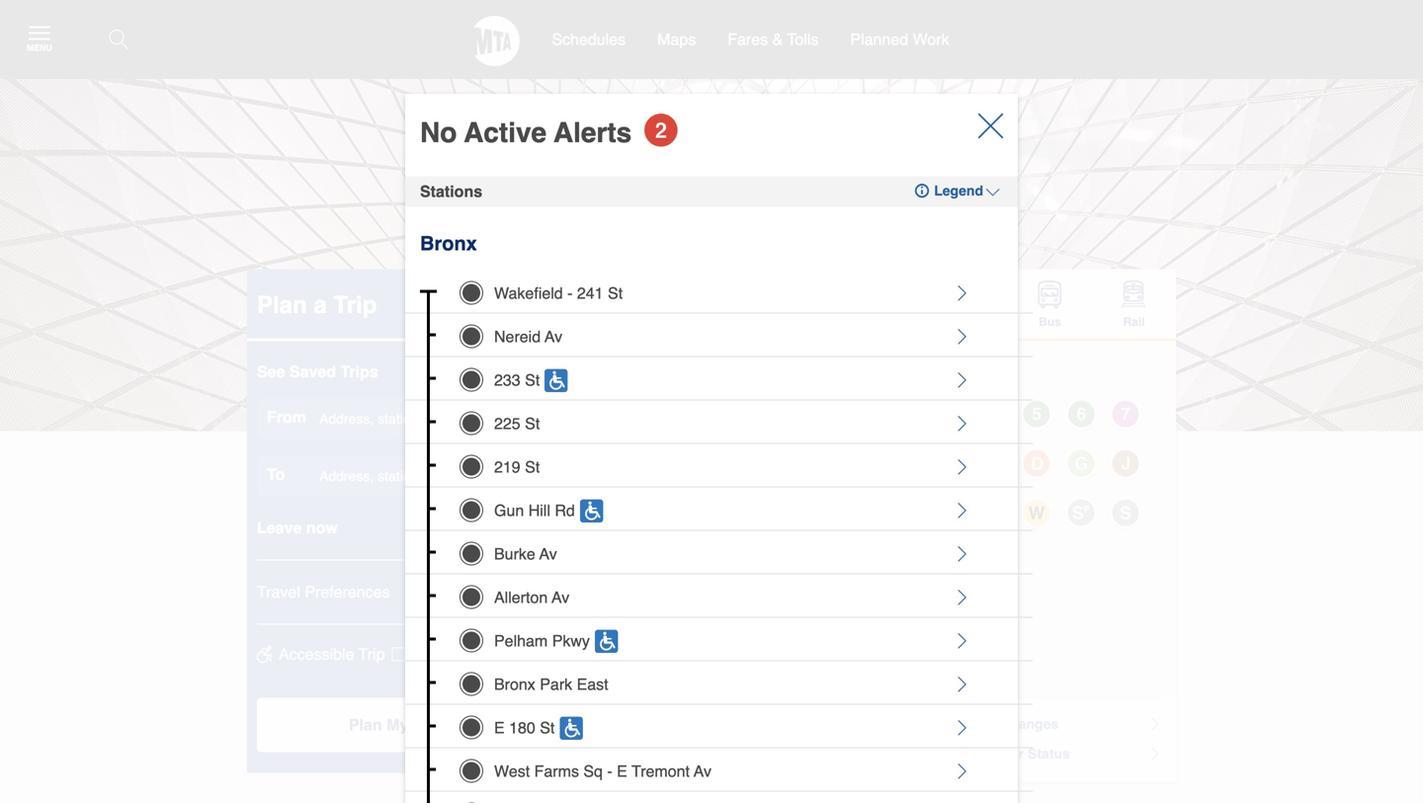 Task type: vqa. For each thing, say whether or not it's contained in the screenshot.
legend 0 image corresponding to 225 St
yes



Task type: locate. For each thing, give the bounding box(es) containing it.
allerton av button
[[460, 585, 973, 610]]

1 vertical spatial no
[[887, 362, 909, 381]]

1 horizontal spatial no
[[580, 601, 601, 619]]

no inside list
[[420, 117, 457, 148]]

legend 0 image inside 219 st button
[[463, 458, 480, 476]]

legend 0 image inside e 180 st button
[[463, 719, 480, 737]]

no up line 2 element
[[887, 362, 909, 381]]

legend 0 image left the 219
[[463, 458, 480, 476]]

legend 0 image left the wakefield
[[463, 284, 480, 302]]

1 vertical spatial bronx
[[494, 675, 535, 694]]

bronx
[[420, 232, 477, 255], [494, 675, 535, 694]]

2 legend 0 image from the top
[[463, 371, 480, 389]]

line 4 element
[[976, 398, 1008, 430]]

tremont
[[632, 762, 690, 781]]

trip right my
[[413, 716, 442, 734]]

active up line 3 element
[[913, 362, 960, 381]]

1 legend 0 image from the top
[[463, 284, 480, 302]]

park
[[540, 675, 572, 694]]

active up stations
[[464, 117, 547, 148]]

bus link
[[1008, 269, 1092, 338]]

0 horizontal spatial &
[[772, 30, 783, 48]]

elevator & escalator status link
[[889, 742, 1159, 766]]

legend 0 image inside burke av button
[[463, 545, 480, 563]]

rail link
[[1092, 269, 1176, 338]]

line d element
[[1021, 448, 1052, 479]]

0 horizontal spatial status
[[668, 291, 741, 318]]

alerts up line 4 element
[[964, 362, 1008, 381]]

planned service changes link
[[889, 713, 1159, 742]]

line f element
[[580, 517, 612, 549]]

service inside planned service changes link
[[947, 717, 996, 732]]

2 vertical spatial no
[[580, 601, 601, 619]]

line 3 element
[[932, 398, 964, 430]]

legend 0 image left 233
[[463, 371, 480, 389]]

station notice
[[580, 482, 686, 500]]

list down 233 st button
[[580, 395, 853, 445]]

trip right a
[[333, 291, 377, 318]]

elevator
[[889, 746, 944, 762]]

1 vertical spatial list
[[580, 514, 853, 564]]

bronx inside button
[[494, 675, 535, 694]]

legend 0 image inside the 225 st button
[[463, 415, 480, 433]]

no up pkwy on the left of page
[[580, 601, 601, 619]]

active inside list
[[464, 117, 547, 148]]

planned inside planned work link
[[850, 30, 908, 48]]

st right 180
[[540, 719, 555, 737]]

alerts inside list
[[554, 117, 632, 148]]

-
[[567, 284, 573, 302], [607, 762, 612, 781]]

plan for plan my trip
[[349, 716, 382, 734]]

0 horizontal spatial no active alerts
[[420, 117, 632, 148]]

legend button
[[910, 183, 1003, 201]]

To search field
[[257, 456, 534, 496]]

no active alerts up stations
[[420, 117, 632, 148]]

line q element
[[932, 497, 964, 529]]

no up stations
[[420, 117, 457, 148]]

1 vertical spatial status
[[1028, 746, 1070, 762]]

0 horizontal spatial service
[[577, 291, 662, 318]]

e left 180
[[494, 719, 505, 737]]

1 horizontal spatial service
[[690, 601, 746, 619]]

trip right accessible
[[359, 645, 385, 663]]

subway
[[944, 315, 988, 329]]

0 horizontal spatial no
[[420, 117, 457, 148]]

e
[[494, 719, 505, 737], [617, 762, 627, 781]]

active
[[464, 117, 547, 148], [913, 362, 960, 381]]

legend 0 image inside bronx park east button
[[463, 676, 480, 693]]

region containing from
[[257, 338, 534, 752]]

no active alerts list
[[0, 0, 1423, 803]]

rail
[[1123, 315, 1145, 329]]

legend 0 image left 225
[[463, 415, 480, 433]]

bronx park east
[[494, 675, 608, 694]]

legend 0 image inside wakefield - 241 st button
[[463, 284, 480, 302]]

0 vertical spatial no active alerts
[[420, 117, 632, 148]]

wakefield
[[494, 284, 563, 302]]

plan inside region
[[349, 716, 382, 734]]

tab list
[[840, 269, 1176, 338]]

2 horizontal spatial service
[[947, 717, 996, 732]]

region
[[257, 338, 534, 752]]

gun
[[494, 502, 524, 520]]

planned
[[850, 30, 908, 48], [889, 717, 943, 732]]

station
[[580, 482, 634, 500]]

legend 0 image inside allerton av button
[[463, 589, 480, 606]]

0 vertical spatial -
[[567, 284, 573, 302]]

add favorites
[[666, 730, 771, 749]]

0 vertical spatial service
[[577, 291, 662, 318]]

alerts
[[554, 117, 632, 148], [964, 362, 1008, 381]]

fares & tolls link
[[712, 0, 834, 79]]

233
[[494, 371, 521, 389]]

pelham pkwy
[[494, 632, 590, 650]]

0 vertical spatial e
[[494, 719, 505, 737]]

1 legend 0 image from the top
[[463, 328, 480, 346]]

0 vertical spatial bronx
[[420, 232, 477, 255]]

2 vertical spatial trip
[[413, 716, 442, 734]]

1 horizontal spatial status
[[1028, 746, 1070, 762]]

planned work
[[850, 30, 949, 48]]

legend 0 image for wakefield - 241 st
[[463, 284, 480, 302]]

legend 0 image for 233 st
[[463, 371, 480, 389]]

5 legend 0 image from the top
[[463, 502, 480, 520]]

2 horizontal spatial no
[[887, 362, 909, 381]]

1 vertical spatial active
[[913, 362, 960, 381]]

navigation
[[0, 0, 1423, 431]]

1 vertical spatial service
[[690, 601, 746, 619]]

1 vertical spatial &
[[948, 746, 958, 762]]

st inside button
[[540, 719, 555, 737]]

8 legend 0 image from the top
[[463, 763, 480, 780]]

0 vertical spatial list
[[580, 395, 853, 445]]

list down the station notice heading at the bottom
[[580, 514, 853, 564]]

legend 0 image for pelham pkwy
[[463, 632, 480, 650]]

legend 0 image for gun hill rd
[[463, 502, 480, 520]]

line g element
[[1065, 448, 1097, 479]]

no active alerts
[[420, 117, 632, 148], [887, 362, 1008, 381]]

no active alerts heading
[[887, 362, 1159, 381]]

2 vertical spatial service
[[947, 717, 996, 732]]

e right sq
[[617, 762, 627, 781]]

2 list from the top
[[580, 514, 853, 564]]

st right 233
[[525, 371, 540, 389]]

bronx park east button
[[460, 672, 973, 697]]

4 legend 0 image from the top
[[463, 719, 480, 737]]

0 horizontal spatial -
[[567, 284, 573, 302]]

planned up elevator
[[889, 717, 943, 732]]

legend 0 image inside 233 st button
[[463, 371, 480, 389]]

225 st
[[494, 415, 540, 433]]

legend 0 image
[[463, 328, 480, 346], [463, 545, 480, 563], [463, 589, 480, 606], [463, 719, 480, 737]]

1 horizontal spatial plan
[[349, 716, 382, 734]]

av right nereid
[[545, 328, 562, 346]]

1 vertical spatial e
[[617, 762, 627, 781]]

av
[[545, 328, 562, 346], [539, 545, 557, 563], [552, 589, 569, 607], [694, 762, 712, 781]]

schedules
[[552, 30, 626, 48]]

alerts down the schedules link
[[554, 117, 632, 148]]

line b element
[[976, 448, 1008, 479]]

av inside allerton av button
[[552, 589, 569, 607]]

st right the 219
[[525, 458, 540, 476]]

- right sq
[[607, 762, 612, 781]]

& right elevator
[[948, 746, 958, 762]]

st
[[608, 284, 623, 302], [525, 371, 540, 389], [525, 415, 540, 433], [525, 458, 540, 476], [540, 719, 555, 737]]

0 horizontal spatial alerts
[[554, 117, 632, 148]]

legend 0 image for e 180 st
[[463, 719, 480, 737]]

av right the burke
[[539, 545, 557, 563]]

legend 0 image left the burke
[[463, 545, 480, 563]]

line fs element
[[1065, 497, 1097, 529]]

- inside button
[[607, 762, 612, 781]]

legend 0 image left gun at the bottom
[[463, 502, 480, 520]]

legend 0 image left the west
[[463, 763, 480, 780]]

1 vertical spatial -
[[607, 762, 612, 781]]

no active alerts up line 3 element
[[887, 362, 1008, 381]]

wakefield - 241 st button
[[460, 280, 973, 305]]

st right 225
[[525, 415, 540, 433]]

legend 0 image left "bronx park east"
[[463, 676, 480, 693]]

1 horizontal spatial -
[[607, 762, 612, 781]]

plan a trip
[[257, 291, 377, 318]]

av inside the nereid av "button"
[[545, 328, 562, 346]]

plan left my
[[349, 716, 382, 734]]

service
[[577, 291, 662, 318], [690, 601, 746, 619], [947, 717, 996, 732]]

av inside burke av button
[[539, 545, 557, 563]]

legend 0 image for 219 st
[[463, 458, 480, 476]]

service up "elevator & escalator status"
[[947, 717, 996, 732]]

no for no scheduled service heading
[[580, 601, 601, 619]]

bus
[[1039, 315, 1061, 329]]

notice
[[638, 482, 686, 500]]

plan for plan a trip
[[257, 291, 307, 318]]

0 vertical spatial active
[[464, 117, 547, 148]]

service right the wakefield
[[577, 291, 662, 318]]

1 vertical spatial planned
[[889, 717, 943, 732]]

service status
[[577, 291, 741, 318]]

0 vertical spatial no
[[420, 117, 457, 148]]

travel
[[257, 583, 300, 601]]

1 horizontal spatial bronx
[[494, 675, 535, 694]]

work
[[913, 30, 949, 48]]

status down changes at right bottom
[[1028, 746, 1070, 762]]

planned inside planned service changes link
[[889, 717, 943, 732]]

1 vertical spatial alerts
[[964, 362, 1008, 381]]

no for no active alerts heading
[[887, 362, 909, 381]]

legend 0 image left allerton
[[463, 589, 480, 606]]

status up the nereid av "button"
[[668, 291, 741, 318]]

legend 0 image inside the nereid av "button"
[[463, 328, 480, 346]]

planned left work on the top
[[850, 30, 908, 48]]

1 horizontal spatial e
[[617, 762, 627, 781]]

list
[[580, 395, 853, 445], [580, 514, 853, 564]]

line c element
[[887, 448, 919, 479]]

legend 0 image inside west farms sq - e tremont av button
[[463, 763, 480, 780]]

1 horizontal spatial &
[[948, 746, 958, 762]]

plan my trip
[[349, 716, 442, 734]]

trip inside plan my trip link
[[413, 716, 442, 734]]

bronx for bronx park east
[[494, 675, 535, 694]]

legend 0 image for allerton av
[[463, 589, 480, 606]]

preferences
[[305, 583, 390, 601]]

219
[[494, 458, 521, 476]]

line 1 element
[[580, 398, 612, 430]]

burke
[[494, 545, 535, 563]]

0 horizontal spatial active
[[464, 117, 547, 148]]

elevator & escalator status
[[889, 746, 1070, 762]]

legend 0 image
[[463, 284, 480, 302], [463, 371, 480, 389], [463, 415, 480, 433], [463, 458, 480, 476], [463, 502, 480, 520], [463, 632, 480, 650], [463, 676, 480, 693], [463, 763, 480, 780]]

e 180 st
[[494, 719, 555, 737]]

plan
[[257, 291, 307, 318], [349, 716, 382, 734]]

& for tolls
[[772, 30, 783, 48]]

bronx left "park"
[[494, 675, 535, 694]]

0 vertical spatial alerts
[[554, 117, 632, 148]]

3 legend 0 image from the top
[[463, 415, 480, 433]]

legend 0 image left 180
[[463, 719, 480, 737]]

legend 0 image for burke av
[[463, 545, 480, 563]]

station notice heading
[[580, 482, 853, 500]]

2 legend 0 image from the top
[[463, 545, 480, 563]]

west farms sq - e tremont av
[[494, 762, 712, 781]]

search image
[[109, 30, 128, 49]]

service up pelham pkwy button
[[690, 601, 746, 619]]

farms
[[534, 762, 579, 781]]

legend 0 image left 'pelham'
[[463, 632, 480, 650]]

travel preferences button
[[257, 580, 534, 625]]

0 vertical spatial planned
[[850, 30, 908, 48]]

plan left a
[[257, 291, 307, 318]]

av right allerton
[[552, 589, 569, 607]]

- left 241
[[567, 284, 573, 302]]

0 vertical spatial plan
[[257, 291, 307, 318]]

& left tolls
[[772, 30, 783, 48]]

no
[[420, 117, 457, 148], [887, 362, 909, 381], [580, 601, 601, 619]]

1 horizontal spatial no active alerts
[[887, 362, 1008, 381]]

1 horizontal spatial active
[[913, 362, 960, 381]]

0 vertical spatial status
[[668, 291, 741, 318]]

1 horizontal spatial alerts
[[964, 362, 1008, 381]]

bronx down stations
[[420, 232, 477, 255]]

av down add favorites
[[694, 762, 712, 781]]

legend 0 image left nereid
[[463, 328, 480, 346]]

wakefield - 241 st
[[494, 284, 623, 302]]

0 horizontal spatial e
[[494, 719, 505, 737]]

From search field
[[257, 399, 534, 439]]

nereid av
[[494, 328, 562, 346]]

0 horizontal spatial plan
[[257, 291, 307, 318]]

legend
[[934, 183, 983, 199]]

1 vertical spatial plan
[[349, 716, 382, 734]]

3 legend 0 image from the top
[[463, 589, 480, 606]]

st right 241
[[608, 284, 623, 302]]

0 vertical spatial trip
[[333, 291, 377, 318]]

pelham
[[494, 632, 548, 650]]

trip
[[333, 291, 377, 318], [359, 645, 385, 663], [413, 716, 442, 734]]

legend 0 image inside pelham pkwy button
[[463, 632, 480, 650]]

0 vertical spatial &
[[772, 30, 783, 48]]

maps
[[657, 30, 696, 48]]

add favorites button
[[580, 713, 857, 767]]

mta image
[[474, 16, 520, 66]]

7 legend 0 image from the top
[[463, 676, 480, 693]]

legend 0 image inside 'gun hill rd' button
[[463, 502, 480, 520]]

status
[[668, 291, 741, 318], [1028, 746, 1070, 762]]

0 horizontal spatial bronx
[[420, 232, 477, 255]]

6 legend 0 image from the top
[[463, 632, 480, 650]]

4 legend 0 image from the top
[[463, 458, 480, 476]]



Task type: describe. For each thing, give the bounding box(es) containing it.
line 7 element
[[1110, 398, 1141, 430]]

from
[[267, 408, 306, 426]]

legend 0 image for nereid av
[[463, 328, 480, 346]]

scheduled
[[606, 601, 686, 619]]

trip for plan my trip
[[413, 716, 442, 734]]

stations
[[420, 183, 482, 201]]

1 vertical spatial trip
[[359, 645, 385, 663]]

subway link
[[924, 269, 1008, 338]]

233 st
[[494, 371, 540, 389]]

nereid
[[494, 328, 541, 346]]

& for escalator
[[948, 746, 958, 762]]

west farms sq - e tremont av button
[[460, 759, 973, 784]]

pelham pkwy button
[[460, 628, 973, 654]]

maps link
[[641, 0, 712, 79]]

fares
[[728, 30, 768, 48]]

241
[[577, 284, 603, 302]]

line j element
[[1110, 448, 1141, 479]]

gun hill rd
[[494, 502, 575, 520]]

legend 0 image for 225 st
[[463, 415, 480, 433]]

legend 0 image for west farms sq - e tremont av
[[463, 763, 480, 780]]

st for 233 st
[[525, 371, 540, 389]]

planned service changes
[[889, 717, 1059, 732]]

st for 225 st
[[525, 415, 540, 433]]

planned for planned work
[[850, 30, 908, 48]]

tolls
[[787, 30, 819, 48]]

menu
[[27, 43, 52, 53]]

allerton av
[[494, 589, 569, 607]]

line gs element
[[1110, 497, 1141, 529]]

navigation containing schedules
[[0, 0, 1423, 431]]

tab list containing subway
[[840, 269, 1176, 338]]

180
[[509, 719, 535, 737]]

line r element
[[976, 497, 1008, 529]]

bronx for bronx
[[420, 232, 477, 255]]

no scheduled service
[[580, 601, 746, 619]]

add
[[666, 730, 696, 749]]

- inside button
[[567, 284, 573, 302]]

favorites
[[701, 730, 771, 749]]

burke av
[[494, 545, 557, 563]]

gun hill rd button
[[460, 498, 973, 523]]

to
[[267, 465, 285, 484]]

fares & tolls
[[728, 30, 819, 48]]

line e element
[[932, 448, 964, 479]]

line w element
[[1021, 497, 1052, 529]]

225
[[494, 415, 521, 433]]

pkwy
[[552, 632, 590, 650]]

allerton
[[494, 589, 548, 607]]

line z element
[[580, 636, 612, 668]]

rd
[[555, 502, 575, 520]]

travel preferences
[[257, 583, 390, 601]]

escalator
[[962, 746, 1024, 762]]

no active alerts inside no active alerts list
[[420, 117, 632, 148]]

no scheduled service heading
[[580, 601, 853, 619]]

219 st button
[[460, 454, 973, 479]]

legend 0 image for bronx park east
[[463, 676, 480, 693]]

hill
[[528, 502, 550, 520]]

west
[[494, 762, 530, 781]]

planned for planned service changes
[[889, 717, 943, 732]]

changes
[[1000, 717, 1059, 732]]

schedules link
[[536, 0, 641, 79]]

219 st
[[494, 458, 540, 476]]

line h element
[[887, 546, 919, 578]]

a
[[314, 291, 327, 318]]

line 2 element
[[887, 398, 919, 430]]

plan my trip link
[[257, 698, 534, 752]]

line 5 element
[[1021, 398, 1052, 430]]

accessible trip
[[279, 645, 385, 663]]

av for nereid av
[[545, 328, 562, 346]]

my
[[387, 716, 408, 734]]

av for allerton av
[[552, 589, 569, 607]]

line 6 element
[[1065, 398, 1097, 430]]

e 180 st button
[[460, 715, 973, 741]]

east
[[577, 675, 608, 694]]

line si element
[[932, 546, 964, 578]]

sq
[[583, 762, 603, 781]]

line m element
[[625, 517, 656, 549]]

233 st button
[[460, 367, 973, 393]]

line n element
[[887, 497, 919, 529]]

line a element
[[625, 398, 656, 430]]

st for 219 st
[[525, 458, 540, 476]]

planned work link
[[834, 0, 965, 79]]

trip for plan a trip
[[333, 291, 377, 318]]

1 list from the top
[[580, 395, 853, 445]]

nereid av button
[[460, 324, 973, 349]]

225 st button
[[460, 411, 973, 436]]

accessible
[[279, 645, 354, 663]]

av for burke av
[[539, 545, 557, 563]]

line l element
[[669, 398, 701, 430]]

av inside west farms sq - e tremont av button
[[694, 762, 712, 781]]

1 vertical spatial no active alerts
[[887, 362, 1008, 381]]

burke av button
[[460, 541, 973, 566]]



